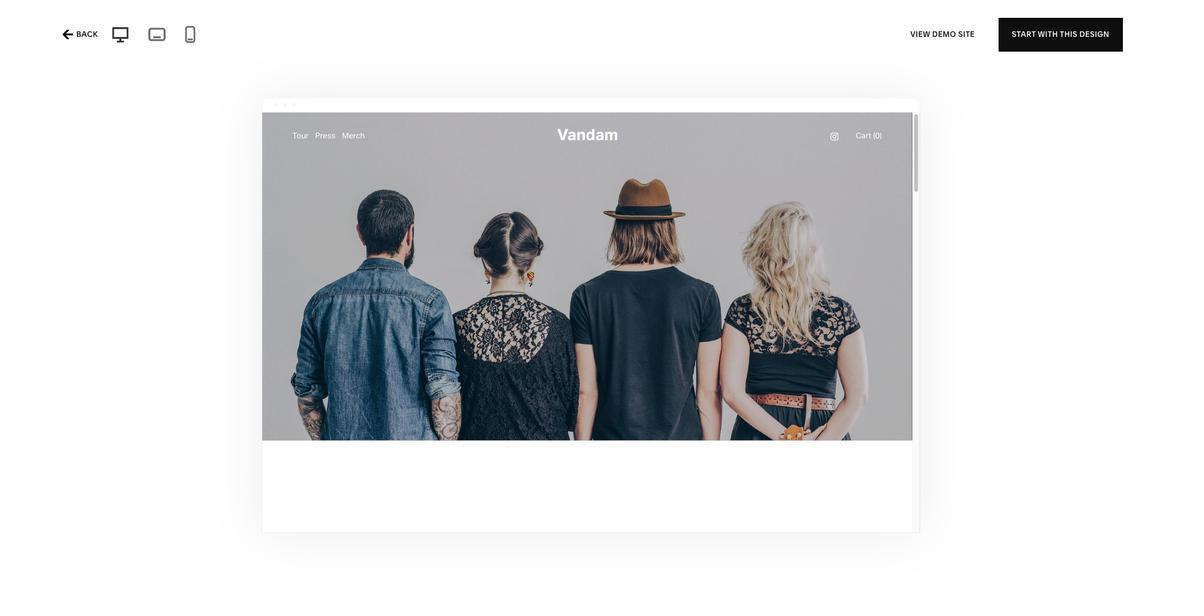 Task type: vqa. For each thing, say whether or not it's contained in the screenshot.
the bottom Food
no



Task type: describe. For each thing, give the bounding box(es) containing it.
with
[[1038, 30, 1058, 39]]

jasonwild image
[[794, 91, 1125, 533]]

site
[[958, 30, 975, 39]]

this
[[1060, 30, 1078, 39]]

start with this design
[[1012, 30, 1109, 39]]

singularity image
[[421, 91, 752, 530]]

waverly
[[47, 20, 93, 33]]

jasonwild
[[793, 546, 852, 558]]

design
[[1080, 30, 1109, 39]]

back button
[[59, 21, 102, 48]]

view demo site link
[[910, 18, 975, 51]]



Task type: locate. For each thing, give the bounding box(es) containing it.
view demo site
[[910, 30, 975, 39]]

singularity
[[420, 543, 486, 556]]

demo
[[932, 30, 956, 39]]

preview template on a mobile device image
[[181, 25, 200, 44]]

view
[[910, 30, 930, 39]]

back
[[76, 30, 98, 39]]

vandam image
[[48, 91, 379, 533]]

preview template on a desktop device image
[[108, 25, 133, 44]]

start with this design button
[[998, 18, 1123, 51]]

start
[[1012, 30, 1036, 39]]

preview template on a tablet device image
[[145, 24, 169, 45]]



